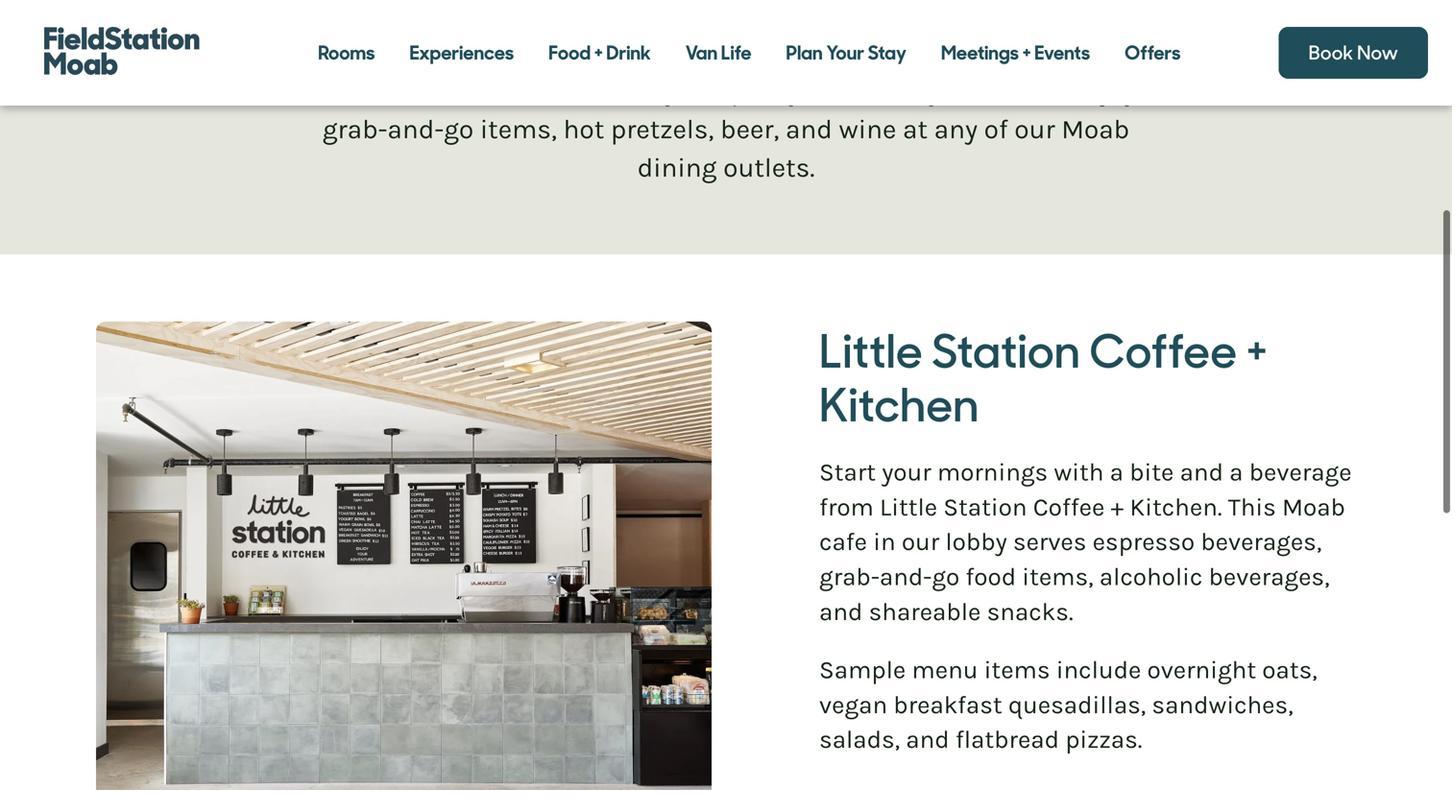 Task type: describe. For each thing, give the bounding box(es) containing it.
snacks.
[[987, 597, 1073, 627]]

dining
[[637, 152, 717, 183]]

+ inside little station coffee + kitchen
[[1246, 321, 1267, 382]]

2 a from the left
[[1229, 458, 1243, 487]]

rooms
[[318, 40, 375, 65]]

food + drink link
[[531, 24, 668, 82]]

vegan
[[819, 690, 888, 720]]

at
[[903, 114, 928, 145]]

with
[[312, 37, 370, 68]]

van life link
[[668, 24, 769, 82]]

flatbread
[[955, 725, 1059, 755]]

quesadillas,
[[1008, 690, 1146, 720]]

serves
[[1013, 527, 1087, 557]]

offers link
[[1108, 24, 1198, 82]]

grab- inside "with our gear shop and little station coffee + kitchen, field station moab is well-stocked to fuel you up so you can stay out there. enjoy grab-and-go items, hot pretzels, beer, and wine at any of our moab dining outlets."
[[322, 114, 387, 145]]

0 horizontal spatial moab
[[315, 75, 384, 107]]

events
[[1035, 40, 1090, 65]]

+ inside "with our gear shop and little station coffee + kitchen, field station moab is well-stocked to fuel you up so you can stay out there. enjoy grab-and-go items, hot pretzels, beer, and wine at any of our moab dining outlets."
[[857, 37, 871, 68]]

and up to
[[555, 37, 602, 68]]

well-
[[419, 75, 476, 107]]

0 horizontal spatial our
[[377, 37, 417, 68]]

cafe
[[819, 527, 867, 557]]

2 you from the left
[[788, 75, 832, 107]]

enjoy
[[1070, 75, 1137, 107]]

go inside "with our gear shop and little station coffee + kitchen, field station moab is well-stocked to fuel you up so you can stay out there. enjoy grab-and-go items, hot pretzels, beer, and wine at any of our moab dining outlets."
[[444, 114, 474, 145]]

now
[[1357, 40, 1398, 65]]

shop
[[486, 37, 549, 68]]

salads,
[[819, 725, 900, 755]]

food + drink
[[549, 40, 651, 65]]

1 vertical spatial beverages,
[[1209, 562, 1330, 592]]

little station coffee + kitchen
[[819, 321, 1267, 435]]

stocked
[[476, 75, 574, 107]]

experiences link
[[392, 24, 531, 82]]

pretzels,
[[611, 114, 714, 145]]

meetings + events
[[941, 40, 1090, 65]]

overnight
[[1147, 655, 1256, 685]]

shareable
[[869, 597, 981, 627]]

and- inside start your mornings with a bite and a beverage from little station coffee + kitchen. this moab cafe in our lobby serves espresso beverages, grab-and-go food items, alcoholic beverages, and shareable snacks.
[[880, 562, 932, 592]]

stay
[[868, 40, 907, 65]]

gear
[[424, 37, 479, 68]]

coffee inside start your mornings with a bite and a beverage from little station coffee + kitchen. this moab cafe in our lobby serves espresso beverages, grab-and-go food items, alcoholic beverages, and shareable snacks.
[[1033, 492, 1105, 522]]

meetings + events link
[[924, 24, 1108, 82]]

items
[[984, 655, 1050, 685]]

items, inside "with our gear shop and little station coffee + kitchen, field station moab is well-stocked to fuel you up so you can stay out there. enjoy grab-and-go items, hot pretzels, beer, and wine at any of our moab dining outlets."
[[480, 114, 557, 145]]

kitchen,
[[878, 37, 978, 68]]

there.
[[995, 75, 1063, 107]]

1 vertical spatial moab
[[1061, 114, 1130, 145]]

start your mornings with a bite and a beverage from little station coffee + kitchen. this moab cafe in our lobby serves espresso beverages, grab-and-go food items, alcoholic beverages, and shareable snacks.
[[819, 458, 1352, 627]]

little inside start your mornings with a bite and a beverage from little station coffee + kitchen. this moab cafe in our lobby serves espresso beverages, grab-and-go food items, alcoholic beverages, and shareable snacks.
[[880, 492, 937, 522]]

moab inside start your mornings with a bite and a beverage from little station coffee + kitchen. this moab cafe in our lobby serves espresso beverages, grab-and-go food items, alcoholic beverages, and shareable snacks.
[[1282, 492, 1345, 522]]

sample
[[819, 655, 906, 685]]

pizzas.
[[1065, 725, 1142, 755]]

lobby
[[945, 527, 1007, 557]]

1 vertical spatial our
[[1014, 114, 1055, 145]]

menu
[[912, 655, 978, 685]]

to
[[580, 75, 605, 107]]

out
[[947, 75, 988, 107]]

items, inside start your mornings with a bite and a beverage from little station coffee + kitchen. this moab cafe in our lobby serves espresso beverages, grab-and-go food items, alcoholic beverages, and shareable snacks.
[[1022, 562, 1093, 592]]

our inside start your mornings with a bite and a beverage from little station coffee + kitchen. this moab cafe in our lobby serves espresso beverages, grab-and-go food items, alcoholic beverages, and shareable snacks.
[[902, 527, 939, 557]]



Task type: vqa. For each thing, say whether or not it's contained in the screenshot.
the bottommost Privacy
no



Task type: locate. For each thing, give the bounding box(es) containing it.
alcoholic
[[1099, 562, 1203, 592]]

espresso
[[1092, 527, 1195, 557]]

beverage
[[1249, 458, 1352, 487]]

grab- inside start your mornings with a bite and a beverage from little station coffee + kitchen. this moab cafe in our lobby serves espresso beverages, grab-and-go food items, alcoholic beverages, and shareable snacks.
[[819, 562, 880, 592]]

1 horizontal spatial items,
[[1022, 562, 1093, 592]]

0 horizontal spatial and-
[[387, 114, 444, 145]]

grab-
[[322, 114, 387, 145], [819, 562, 880, 592]]

and
[[555, 37, 602, 68], [786, 114, 833, 145], [1180, 458, 1223, 487], [819, 597, 863, 627], [906, 725, 950, 755]]

0 vertical spatial go
[[444, 114, 474, 145]]

a up this
[[1229, 458, 1243, 487]]

2 vertical spatial coffee
[[1033, 492, 1105, 522]]

coffee inside "with our gear shop and little station coffee + kitchen, field station moab is well-stocked to fuel you up so you can stay out there. enjoy grab-and-go items, hot pretzels, beer, and wine at any of our moab dining outlets."
[[773, 37, 851, 68]]

1 vertical spatial and-
[[880, 562, 932, 592]]

2 vertical spatial moab
[[1282, 492, 1345, 522]]

van
[[686, 40, 718, 65]]

go down well-
[[444, 114, 474, 145]]

from
[[819, 492, 874, 522]]

stay
[[889, 75, 941, 107]]

book now link
[[1279, 27, 1428, 79]]

you down plan
[[788, 75, 832, 107]]

book now
[[1309, 40, 1398, 65]]

a left bite
[[1110, 458, 1124, 487]]

sample menu items include overnight oats, vegan breakfast quesadillas, sandwiches, salads, and flatbread pizzas.
[[819, 655, 1317, 755]]

2 horizontal spatial our
[[1014, 114, 1055, 145]]

and- inside "with our gear shop and little station coffee + kitchen, field station moab is well-stocked to fuel you up so you can stay out there. enjoy grab-and-go items, hot pretzels, beer, and wine at any of our moab dining outlets."
[[387, 114, 444, 145]]

plan
[[786, 40, 823, 65]]

station
[[677, 37, 767, 68], [1050, 37, 1140, 68], [932, 321, 1080, 382], [943, 492, 1027, 522]]

items, down stocked
[[480, 114, 557, 145]]

and up "sample"
[[819, 597, 863, 627]]

1 horizontal spatial a
[[1229, 458, 1243, 487]]

0 horizontal spatial go
[[444, 114, 474, 145]]

kitchen.
[[1130, 492, 1222, 522]]

go inside start your mornings with a bite and a beverage from little station coffee + kitchen. this moab cafe in our lobby serves espresso beverages, grab-and-go food items, alcoholic beverages, and shareable snacks.
[[932, 562, 960, 592]]

drink
[[606, 40, 651, 65]]

1 vertical spatial items,
[[1022, 562, 1093, 592]]

1 horizontal spatial go
[[932, 562, 960, 592]]

bite
[[1129, 458, 1174, 487]]

go up shareable
[[932, 562, 960, 592]]

0 vertical spatial grab-
[[322, 114, 387, 145]]

of
[[984, 114, 1008, 145]]

beverages,
[[1201, 527, 1322, 557], [1209, 562, 1330, 592]]

up
[[715, 75, 747, 107]]

and up kitchen.
[[1180, 458, 1223, 487]]

0 vertical spatial little
[[608, 37, 671, 68]]

and-
[[387, 114, 444, 145], [880, 562, 932, 592]]

with
[[1054, 458, 1104, 487]]

+
[[857, 37, 871, 68], [594, 40, 603, 65], [1023, 40, 1031, 65], [1246, 321, 1267, 382], [1111, 492, 1124, 522]]

our up is
[[377, 37, 417, 68]]

outlets.
[[723, 152, 815, 183]]

a
[[1110, 458, 1124, 487], [1229, 458, 1243, 487]]

1 horizontal spatial moab
[[1061, 114, 1130, 145]]

2 vertical spatial our
[[902, 527, 939, 557]]

hot
[[563, 114, 604, 145]]

book
[[1309, 40, 1353, 65]]

0 horizontal spatial items,
[[480, 114, 557, 145]]

include
[[1056, 655, 1141, 685]]

you down van
[[665, 75, 708, 107]]

0 vertical spatial beverages,
[[1201, 527, 1322, 557]]

wine
[[839, 114, 896, 145]]

1 vertical spatial coffee
[[1089, 321, 1237, 382]]

mornings
[[937, 458, 1048, 487]]

1 vertical spatial go
[[932, 562, 960, 592]]

you
[[665, 75, 708, 107], [788, 75, 832, 107]]

can
[[838, 75, 883, 107]]

so
[[753, 75, 782, 107]]

station inside start your mornings with a bite and a beverage from little station coffee + kitchen. this moab cafe in our lobby serves espresso beverages, grab-and-go food items, alcoholic beverages, and shareable snacks.
[[943, 492, 1027, 522]]

0 vertical spatial coffee
[[773, 37, 851, 68]]

our right the of on the right top
[[1014, 114, 1055, 145]]

sandwiches,
[[1152, 690, 1293, 720]]

and- up shareable
[[880, 562, 932, 592]]

moab down enjoy
[[1061, 114, 1130, 145]]

grab- down "rooms"
[[322, 114, 387, 145]]

field
[[984, 37, 1044, 68]]

rooms link
[[301, 24, 392, 82]]

go
[[444, 114, 474, 145], [932, 562, 960, 592]]

your
[[826, 40, 864, 65]]

and down breakfast
[[906, 725, 950, 755]]

0 vertical spatial moab
[[315, 75, 384, 107]]

this
[[1228, 492, 1276, 522]]

0 vertical spatial items,
[[480, 114, 557, 145]]

plan your stay
[[786, 40, 907, 65]]

1 vertical spatial little
[[819, 321, 923, 382]]

items, down serves
[[1022, 562, 1093, 592]]

offers
[[1125, 40, 1181, 65]]

grab- down cafe at the bottom right of page
[[819, 562, 880, 592]]

little inside "with our gear shop and little station coffee + kitchen, field station moab is well-stocked to fuel you up so you can stay out there. enjoy grab-and-go items, hot pretzels, beer, and wine at any of our moab dining outlets."
[[608, 37, 671, 68]]

0 horizontal spatial a
[[1110, 458, 1124, 487]]

items,
[[480, 114, 557, 145], [1022, 562, 1093, 592]]

0 horizontal spatial grab-
[[322, 114, 387, 145]]

food
[[549, 40, 591, 65]]

experiences
[[410, 40, 514, 65]]

moab down "rooms"
[[315, 75, 384, 107]]

1 a from the left
[[1110, 458, 1124, 487]]

little inside little station coffee + kitchen
[[819, 321, 923, 382]]

0 vertical spatial our
[[377, 37, 417, 68]]

start
[[819, 458, 876, 487]]

coffee inside little station coffee + kitchen
[[1089, 321, 1237, 382]]

little
[[608, 37, 671, 68], [819, 321, 923, 382], [880, 492, 937, 522]]

meetings
[[941, 40, 1019, 65]]

fuel
[[612, 75, 658, 107]]

is
[[390, 75, 412, 107]]

plan your stay link
[[769, 24, 924, 82]]

in
[[873, 527, 896, 557]]

van life
[[686, 40, 752, 65]]

moab
[[315, 75, 384, 107], [1061, 114, 1130, 145], [1282, 492, 1345, 522]]

1 horizontal spatial grab-
[[819, 562, 880, 592]]

beer,
[[720, 114, 779, 145]]

our right the in
[[902, 527, 939, 557]]

our
[[377, 37, 417, 68], [1014, 114, 1055, 145], [902, 527, 939, 557]]

0 horizontal spatial you
[[665, 75, 708, 107]]

moab down beverage
[[1282, 492, 1345, 522]]

1 horizontal spatial you
[[788, 75, 832, 107]]

1 horizontal spatial and-
[[880, 562, 932, 592]]

0 vertical spatial and-
[[387, 114, 444, 145]]

kitchen
[[819, 375, 979, 435]]

life
[[721, 40, 752, 65]]

and- down is
[[387, 114, 444, 145]]

any
[[934, 114, 978, 145]]

your
[[882, 458, 931, 487]]

breakfast
[[893, 690, 1002, 720]]

1 you from the left
[[665, 75, 708, 107]]

and up outlets.
[[786, 114, 833, 145]]

coffee
[[773, 37, 851, 68], [1089, 321, 1237, 382], [1033, 492, 1105, 522]]

2 horizontal spatial moab
[[1282, 492, 1345, 522]]

1 horizontal spatial our
[[902, 527, 939, 557]]

food
[[966, 562, 1016, 592]]

with our gear shop and little station coffee + kitchen, field station moab is well-stocked to fuel you up so you can stay out there. enjoy grab-and-go items, hot pretzels, beer, and wine at any of our moab dining outlets.
[[312, 37, 1140, 183]]

2 vertical spatial little
[[880, 492, 937, 522]]

+ inside start your mornings with a bite and a beverage from little station coffee + kitchen. this moab cafe in our lobby serves espresso beverages, grab-and-go food items, alcoholic beverages, and shareable snacks.
[[1111, 492, 1124, 522]]

1 vertical spatial grab-
[[819, 562, 880, 592]]

station inside little station coffee + kitchen
[[932, 321, 1080, 382]]

and inside sample menu items include overnight oats, vegan breakfast quesadillas, sandwiches, salads, and flatbread pizzas.
[[906, 725, 950, 755]]

oats,
[[1262, 655, 1317, 685]]



